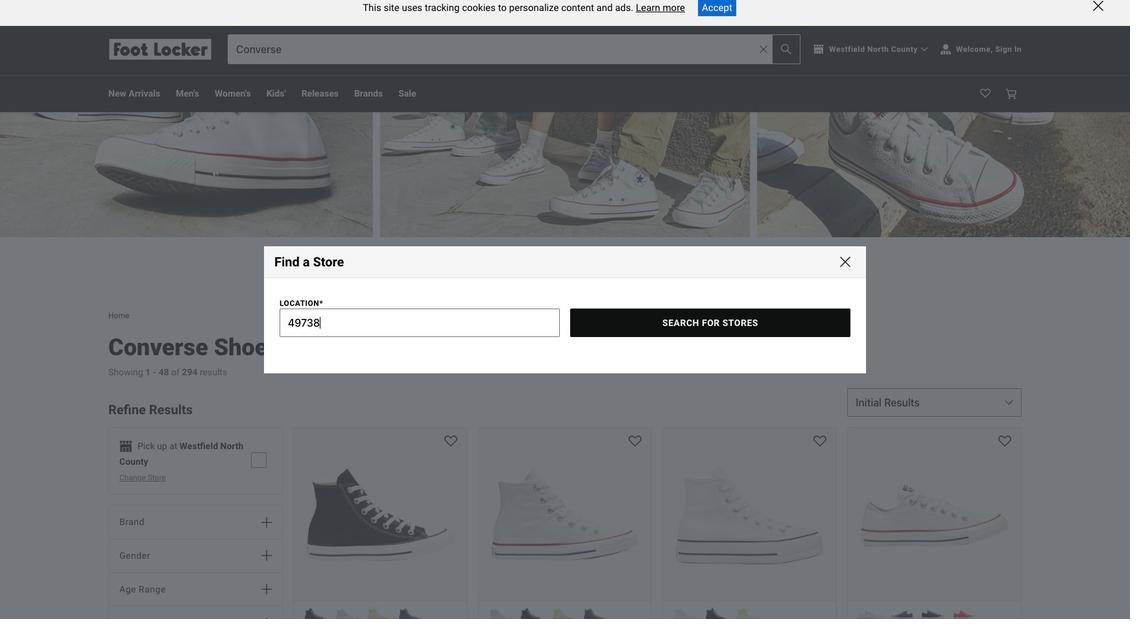 Task type: locate. For each thing, give the bounding box(es) containing it.
converse all star hi - women's sour melon/white/black image
[[367, 604, 391, 620]]

converse all star low top - women's optical white/white image
[[859, 604, 883, 620]]

foot locker logo links to the home page image
[[108, 39, 212, 59]]

0 horizontal spatial converse all star platform hi - women's white/black image
[[674, 604, 698, 620]]

manage favorites - converse all star hi - women's image
[[444, 436, 457, 449]]

0 horizontal spatial converse all star hi - women's black/white image
[[304, 604, 328, 620]]

1 horizontal spatial converse all star platform hi - women's white/black image
[[706, 604, 729, 620]]

converse all star hi - women's black/white image left converse all star hi - women's optical white/white icon
[[304, 604, 328, 620]]

1 converse all star hi - women's black/white image from the left
[[304, 604, 328, 620]]

Enter address, city or post code search field
[[280, 309, 560, 337]]

search submit image
[[782, 44, 792, 54]]

2 converse all star platform hi - women's white/black image from the left
[[706, 604, 729, 620]]

None search field
[[228, 34, 801, 64]]

2 converse all star hi - women's black/white image from the left
[[521, 604, 544, 620]]

None search field
[[269, 298, 851, 348]]

toolbar
[[108, 76, 748, 112]]

converse all star hi - women's black/white image
[[304, 604, 328, 620], [521, 604, 544, 620]]

converse all star low top - women's navy image
[[891, 604, 914, 620]]

converse all star hi - women's black/white image left converse all star hi - women's sour melon/white/black image
[[521, 604, 544, 620]]

cookie banner region
[[0, 0, 1131, 26]]

1 horizontal spatial converse all star hi - women's black/white image
[[521, 604, 544, 620]]

Search search field
[[229, 35, 801, 63]]

dialog
[[264, 246, 867, 374]]

manage favorites - converse all star hi - women's image
[[629, 436, 642, 449]]

manage favorites - converse all star platform hi - women's image
[[814, 436, 827, 449]]

converse all star platform hi - women's white/black image
[[674, 604, 698, 620], [706, 604, 729, 620]]



Task type: describe. For each thing, give the bounding box(es) containing it.
converse all star hi - women's sour melon/white/black image
[[552, 604, 576, 620]]

close find a store image
[[841, 257, 851, 267]]

converse all star platform hi - women's yellow image
[[737, 604, 761, 620]]

cart: 0 items image
[[1007, 89, 1017, 99]]

close image
[[1094, 1, 1104, 11]]

1 converse all star platform hi - women's white/black image from the left
[[674, 604, 698, 620]]

converse all star low top - women's red/white image
[[954, 604, 977, 620]]

shop converse low tops image
[[0, 26, 1131, 238]]

converse all star hi - women's optical white/white image
[[336, 604, 360, 620]]

converse all star hi - women's navy image
[[584, 604, 607, 620]]

converse all star hi - women's navy image
[[399, 604, 423, 620]]

converse all star hi - women's optical white/white image
[[489, 604, 513, 620]]

primary element
[[98, 76, 1033, 112]]

converse all star low top - women's black/white image
[[922, 604, 946, 620]]

clear search field text image
[[760, 45, 768, 53]]

more information about up to 40% off | shop sale promotion image
[[622, 6, 632, 16]]

search results region
[[283, 389, 1022, 620]]

search filters element
[[108, 389, 283, 620]]

my favorites image
[[981, 89, 991, 99]]

manage favorites - converse all star low top - women's image
[[999, 436, 1012, 449]]



Task type: vqa. For each thing, say whether or not it's contained in the screenshot.
Size & Fit
no



